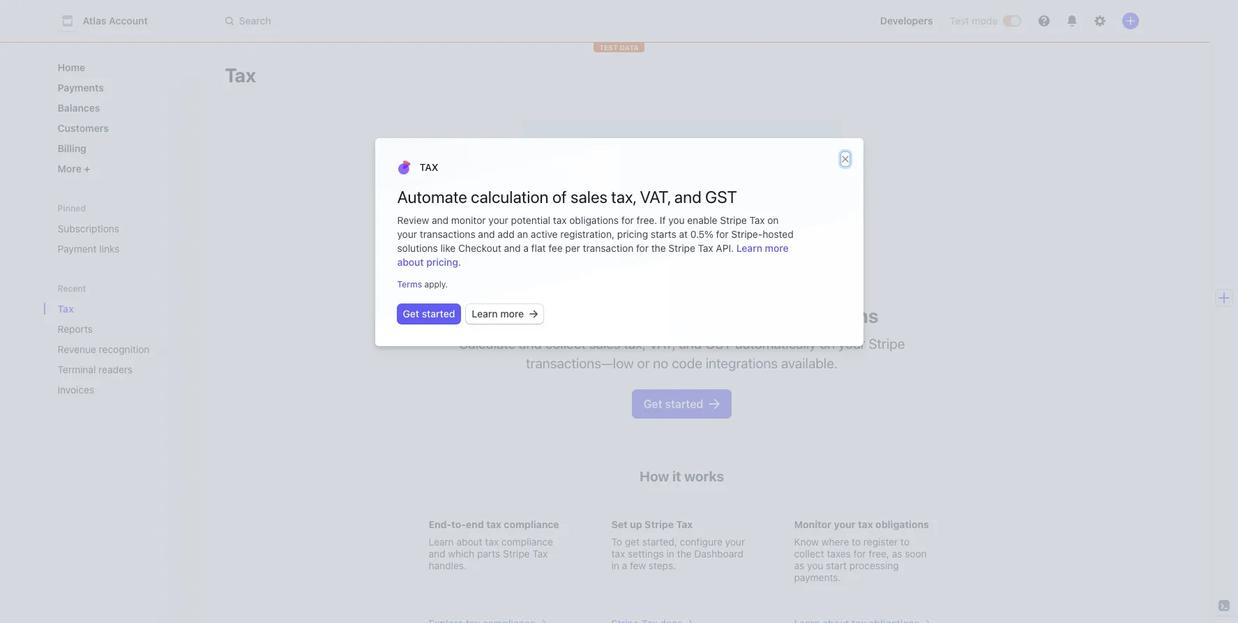 Task type: vqa. For each thing, say whether or not it's contained in the screenshot.
Learn to the middle
yes



Task type: locate. For each thing, give the bounding box(es) containing it.
1 vertical spatial you
[[807, 560, 824, 571]]

sales
[[571, 187, 608, 207], [589, 336, 621, 352]]

atlas
[[83, 15, 106, 27]]

vat, up if
[[640, 187, 671, 207]]

1 horizontal spatial you
[[807, 560, 824, 571]]

payments.
[[794, 571, 841, 583]]

transactions
[[420, 228, 476, 240], [764, 304, 879, 327]]

a left flat at the top of page
[[524, 242, 529, 254]]

get started button down terms apply.
[[397, 304, 461, 324]]

a
[[524, 242, 529, 254], [622, 560, 627, 571]]

transactions up available.
[[764, 304, 879, 327]]

0 horizontal spatial you
[[669, 214, 685, 226]]

1 horizontal spatial learn
[[472, 308, 498, 320]]

1 horizontal spatial the
[[677, 548, 692, 560]]

0 vertical spatial taxes
[[579, 304, 629, 327]]

and left the which
[[429, 548, 446, 560]]

obligations up the register
[[876, 518, 929, 530]]

tax down recent
[[58, 303, 74, 315]]

1 vertical spatial tax,
[[624, 336, 646, 352]]

test
[[950, 15, 970, 27]]

links
[[99, 243, 120, 255]]

atlas account
[[83, 15, 148, 27]]

get started button down the code
[[633, 390, 731, 418]]

gst inside calculate and collect sales tax, vat, and gst automatically on your stripe transactions—low or no code integrations available.
[[705, 336, 732, 352]]

invoices link
[[52, 378, 166, 401]]

0 horizontal spatial get started button
[[397, 304, 461, 324]]

0 horizontal spatial to
[[852, 536, 861, 548]]

0 vertical spatial about
[[397, 256, 424, 268]]

obligations up registration,
[[570, 214, 619, 226]]

1 horizontal spatial collect
[[794, 548, 825, 560]]

0 horizontal spatial get
[[403, 308, 419, 320]]

get started down terms apply.
[[403, 308, 455, 320]]

as
[[892, 548, 903, 560], [794, 560, 805, 571]]

terminal readers link
[[52, 358, 166, 381]]

terms link
[[397, 279, 422, 290]]

in right settings
[[667, 548, 675, 560]]

0 horizontal spatial about
[[397, 256, 424, 268]]

1 horizontal spatial obligations
[[876, 518, 929, 530]]

0 vertical spatial tax,
[[611, 187, 636, 207]]

0 horizontal spatial pricing
[[427, 256, 458, 268]]

1 horizontal spatial pricing
[[617, 228, 648, 240]]

parts
[[477, 548, 500, 560]]

sales for of
[[571, 187, 608, 207]]

you inside monitor your tax obligations know where to register to collect taxes for free, as soon as you start processing payments.
[[807, 560, 824, 571]]

0 horizontal spatial the
[[651, 242, 666, 254]]

you inside review and monitor your potential tax obligations for free.     if you enable stripe tax on your transactions and add an active registration,     pricing starts at 0.5% for stripe-hosted solutions like checkout     and a flat fee per transaction for the stripe tax api.
[[669, 214, 685, 226]]

sales right of
[[571, 187, 608, 207]]

0 vertical spatial transactions
[[420, 228, 476, 240]]

about down solutions
[[397, 256, 424, 268]]

1 vertical spatial collect
[[794, 548, 825, 560]]

more down hosted on the top of the page
[[765, 242, 789, 254]]

calculate
[[459, 336, 516, 352]]

0 horizontal spatial obligations
[[570, 214, 619, 226]]

stripe inside 'end-to-end tax compliance learn about tax compliance and which parts stripe tax handles.'
[[503, 548, 530, 560]]

0 horizontal spatial in
[[612, 560, 619, 571]]

taxes up transactions—low
[[579, 304, 629, 327]]

2 horizontal spatial learn
[[737, 242, 763, 254]]

for left free,
[[854, 548, 866, 560]]

end-
[[429, 518, 452, 530]]

tax down the 0.5% in the right of the page
[[698, 242, 714, 254]]

started down the code
[[665, 398, 704, 410]]

0 vertical spatial vat,
[[640, 187, 671, 207]]

0 horizontal spatial transactions
[[420, 228, 476, 240]]

0 vertical spatial sales
[[571, 187, 608, 207]]

payment links
[[58, 243, 120, 255]]

1 vertical spatial more
[[500, 308, 524, 320]]

vat,
[[640, 187, 671, 207], [649, 336, 676, 352]]

more for learn more about pricing
[[765, 242, 789, 254]]

2 gst from the top
[[705, 336, 732, 352]]

1 vertical spatial about
[[457, 536, 483, 548]]

tax right parts
[[533, 548, 548, 560]]

for
[[622, 214, 634, 226], [716, 228, 729, 240], [636, 242, 649, 254], [854, 548, 866, 560]]

terminal
[[58, 364, 96, 375]]

collect up payments.
[[794, 548, 825, 560]]

on up or
[[633, 304, 656, 327]]

you left 'start'
[[807, 560, 824, 571]]

get started for the rightmost get started button
[[644, 398, 704, 410]]

api.
[[716, 242, 734, 254]]

transactions inside review and monitor your potential tax obligations for free.     if you enable stripe tax on your transactions and add an active registration,     pricing starts at 0.5% for stripe-hosted solutions like checkout     and a flat fee per transaction for the stripe tax api.
[[420, 228, 476, 240]]

0 vertical spatial get started
[[403, 308, 455, 320]]

vat, inside calculate and collect sales tax, vat, and gst automatically on your stripe transactions—low or no code integrations available.
[[649, 336, 676, 352]]

sales up transactions—low
[[589, 336, 621, 352]]

integrations
[[706, 355, 778, 371]]

1 vertical spatial vat,
[[649, 336, 676, 352]]

started down apply.
[[422, 308, 455, 320]]

0 horizontal spatial more
[[500, 308, 524, 320]]

0 vertical spatial on
[[768, 214, 779, 226]]

and
[[675, 187, 702, 207], [432, 214, 449, 226], [478, 228, 495, 240], [504, 242, 521, 254], [519, 336, 542, 352], [679, 336, 702, 352], [429, 548, 446, 560]]

0 vertical spatial gst
[[705, 187, 737, 207]]

per
[[565, 242, 580, 254]]

start
[[826, 560, 847, 571]]

1 vertical spatial compliance
[[502, 536, 553, 548]]

0 vertical spatial collect
[[545, 336, 586, 352]]

1 horizontal spatial get
[[644, 398, 663, 410]]

vat, up no
[[649, 336, 676, 352]]

pricing down free.
[[617, 228, 648, 240]]

0 vertical spatial get started button
[[397, 304, 461, 324]]

obligations
[[570, 214, 619, 226], [876, 518, 929, 530]]

for inside monitor your tax obligations know where to register to collect taxes for free, as soon as you start processing payments.
[[854, 548, 866, 560]]

0 vertical spatial you
[[669, 214, 685, 226]]

0 vertical spatial automate
[[397, 187, 467, 207]]

a inside set up stripe tax to get started, configure your tax settings in the dashboard in a few steps.
[[622, 560, 627, 571]]

invoices
[[58, 384, 94, 396]]

1 vertical spatial get started button
[[633, 390, 731, 418]]

you right if
[[669, 214, 685, 226]]

1 vertical spatial get
[[644, 398, 663, 410]]

settings
[[628, 548, 664, 560]]

and down add
[[504, 242, 521, 254]]

calculation
[[471, 187, 549, 207]]

1 horizontal spatial about
[[457, 536, 483, 548]]

obligations inside review and monitor your potential tax obligations for free.     if you enable stripe tax on your transactions and add an active registration,     pricing starts at 0.5% for stripe-hosted solutions like checkout     and a flat fee per transaction for the stripe tax api.
[[570, 214, 619, 226]]

0 vertical spatial a
[[524, 242, 529, 254]]

tax link
[[52, 297, 166, 320]]

and up the code
[[679, 336, 702, 352]]

0 horizontal spatial taxes
[[579, 304, 629, 327]]

no
[[653, 355, 669, 371]]

tax, up or
[[624, 336, 646, 352]]

configure
[[680, 536, 723, 548]]

about
[[397, 256, 424, 268], [457, 536, 483, 548]]

revenue recognition link
[[52, 338, 166, 361]]

2 vertical spatial on
[[820, 336, 835, 352]]

0 vertical spatial more
[[765, 242, 789, 254]]

tax inside set up stripe tax to get started, configure your tax settings in the dashboard in a few steps.
[[676, 518, 693, 530]]

tax up the register
[[858, 518, 873, 530]]

the down starts
[[651, 242, 666, 254]]

gst up integrations
[[705, 336, 732, 352]]

stripe
[[720, 214, 747, 226], [669, 242, 696, 254], [705, 304, 760, 327], [869, 336, 905, 352], [645, 518, 674, 530], [503, 548, 530, 560]]

1 horizontal spatial transactions
[[764, 304, 879, 327]]

transactions—low
[[526, 355, 634, 371]]

pricing down like
[[427, 256, 458, 268]]

0 vertical spatial started
[[422, 308, 455, 320]]

tax, for of
[[611, 187, 636, 207]]

an
[[517, 228, 528, 240]]

automatically
[[735, 336, 817, 352]]

stripe inside set up stripe tax to get started, configure your tax settings in the dashboard in a few steps.
[[645, 518, 674, 530]]

1 horizontal spatial more
[[765, 242, 789, 254]]

automate taxes on your stripe transactions
[[485, 304, 879, 327]]

more inside learn more about pricing
[[765, 242, 789, 254]]

compliance
[[504, 518, 559, 530], [502, 536, 553, 548]]

the inside set up stripe tax to get started, configure your tax settings in the dashboard in a few steps.
[[677, 548, 692, 560]]

learn up calculate
[[472, 308, 498, 320]]

as down know
[[794, 560, 805, 571]]

subscriptions
[[58, 223, 119, 234]]

1 vertical spatial obligations
[[876, 518, 929, 530]]

your inside calculate and collect sales tax, vat, and gst automatically on your stripe transactions—low or no code integrations available.
[[839, 336, 866, 352]]

get down no
[[644, 398, 663, 410]]

0 vertical spatial get
[[403, 308, 419, 320]]

potential
[[511, 214, 551, 226]]

1 vertical spatial get started
[[644, 398, 704, 410]]

tax, up review and monitor your potential tax obligations for free.     if you enable stripe tax on your transactions and add an active registration,     pricing starts at 0.5% for stripe-hosted solutions like checkout     and a flat fee per transaction for the stripe tax api. at the top of the page
[[611, 187, 636, 207]]

1 horizontal spatial on
[[768, 214, 779, 226]]

compliance right parts
[[502, 536, 553, 548]]

how it works
[[640, 468, 724, 484]]

get started down no
[[644, 398, 704, 410]]

1 vertical spatial learn
[[472, 308, 498, 320]]

hosted
[[763, 228, 794, 240]]

1 horizontal spatial automate
[[485, 304, 575, 327]]

sales inside calculate and collect sales tax, vat, and gst automatically on your stripe transactions—low or no code integrations available.
[[589, 336, 621, 352]]

1 gst from the top
[[705, 187, 737, 207]]

2 horizontal spatial on
[[820, 336, 835, 352]]

automate for automate calculation of sales tax, vat, and gst
[[397, 187, 467, 207]]

1 vertical spatial gst
[[705, 336, 732, 352]]

to right where
[[852, 536, 861, 548]]

get started
[[403, 308, 455, 320], [644, 398, 704, 410]]

as right free,
[[892, 548, 903, 560]]

on inside review and monitor your potential tax obligations for free.     if you enable stripe tax on your transactions and add an active registration,     pricing starts at 0.5% for stripe-hosted solutions like checkout     and a flat fee per transaction for the stripe tax api.
[[768, 214, 779, 226]]

1 vertical spatial transactions
[[764, 304, 879, 327]]

learn inside 'end-to-end tax compliance learn about tax compliance and which parts stripe tax handles.'
[[429, 536, 454, 548]]

for left free.
[[622, 214, 634, 226]]

tax left few
[[612, 548, 625, 560]]

1 vertical spatial automate
[[485, 304, 575, 327]]

0 horizontal spatial started
[[422, 308, 455, 320]]

your inside monitor your tax obligations know where to register to collect taxes for free, as soon as you start processing payments.
[[834, 518, 856, 530]]

on up available.
[[820, 336, 835, 352]]

and down svg image
[[519, 336, 542, 352]]

in left few
[[612, 560, 619, 571]]

pricing inside review and monitor your potential tax obligations for free.     if you enable stripe tax on your transactions and add an active registration,     pricing starts at 0.5% for stripe-hosted solutions like checkout     and a flat fee per transaction for the stripe tax api.
[[617, 228, 648, 240]]

1 vertical spatial the
[[677, 548, 692, 560]]

0 horizontal spatial learn
[[429, 536, 454, 548]]

tax,
[[611, 187, 636, 207], [624, 336, 646, 352]]

1 vertical spatial a
[[622, 560, 627, 571]]

to right the register
[[901, 536, 910, 548]]

pricing
[[617, 228, 648, 240], [427, 256, 458, 268]]

learn down end-
[[429, 536, 454, 548]]

sales for collect
[[589, 336, 621, 352]]

monitor
[[451, 214, 486, 226]]

1 horizontal spatial started
[[665, 398, 704, 410]]

tax, inside calculate and collect sales tax, vat, and gst automatically on your stripe transactions—low or no code integrations available.
[[624, 336, 646, 352]]

0 vertical spatial learn
[[737, 242, 763, 254]]

for up api.
[[716, 228, 729, 240]]

get down terms link
[[403, 308, 419, 320]]

about inside learn more about pricing
[[397, 256, 424, 268]]

0 horizontal spatial get started
[[403, 308, 455, 320]]

1 vertical spatial sales
[[589, 336, 621, 352]]

0 horizontal spatial automate
[[397, 187, 467, 207]]

get for top get started button
[[403, 308, 419, 320]]

in
[[667, 548, 675, 560], [612, 560, 619, 571]]

Search search field
[[217, 8, 610, 34]]

automate up review
[[397, 187, 467, 207]]

0 vertical spatial obligations
[[570, 214, 619, 226]]

transactions up like
[[420, 228, 476, 240]]

tax up review
[[420, 161, 438, 173]]

taxes up payments.
[[827, 548, 851, 560]]

0 vertical spatial compliance
[[504, 518, 559, 530]]

learn inside learn more about pricing
[[737, 242, 763, 254]]

1 horizontal spatial get started
[[644, 398, 704, 410]]

up
[[630, 518, 642, 530]]

started
[[422, 308, 455, 320], [665, 398, 704, 410]]

readers
[[98, 364, 133, 375]]

0 horizontal spatial collect
[[545, 336, 586, 352]]

your
[[489, 214, 509, 226], [397, 228, 417, 240], [660, 304, 701, 327], [839, 336, 866, 352], [834, 518, 856, 530], [725, 536, 745, 548]]

2 vertical spatial learn
[[429, 536, 454, 548]]

learn for learn more
[[472, 308, 498, 320]]

1 vertical spatial pricing
[[427, 256, 458, 268]]

gst for calculate and collect sales tax, vat, and gst automatically on your stripe transactions—low or no code integrations available.
[[705, 336, 732, 352]]

0 horizontal spatial a
[[524, 242, 529, 254]]

test data
[[599, 43, 639, 52]]

vat, for collect
[[649, 336, 676, 352]]

0 vertical spatial the
[[651, 242, 666, 254]]

1 horizontal spatial a
[[622, 560, 627, 571]]

tax up configure
[[676, 518, 693, 530]]

1 horizontal spatial to
[[901, 536, 910, 548]]

on up hosted on the top of the page
[[768, 214, 779, 226]]

core navigation links element
[[52, 56, 186, 180]]

collect up transactions—low
[[545, 336, 586, 352]]

gst up enable
[[705, 187, 737, 207]]

about down end
[[457, 536, 483, 548]]

account
[[109, 15, 148, 27]]

the right the steps. on the right bottom of page
[[677, 548, 692, 560]]

vat, for of
[[640, 187, 671, 207]]

0 vertical spatial pricing
[[617, 228, 648, 240]]

a left few
[[622, 560, 627, 571]]

terminal readers
[[58, 364, 133, 375]]

revenue recognition
[[58, 343, 150, 355]]

learn down stripe-
[[737, 242, 763, 254]]

automate up calculate
[[485, 304, 575, 327]]

tax inside review and monitor your potential tax obligations for free.     if you enable stripe tax on your transactions and add an active registration,     pricing starts at 0.5% for stripe-hosted solutions like checkout     and a flat fee per transaction for the stripe tax api.
[[553, 214, 567, 226]]

more left svg image
[[500, 308, 524, 320]]

1 horizontal spatial taxes
[[827, 548, 851, 560]]

soon
[[905, 548, 927, 560]]

1 vertical spatial taxes
[[827, 548, 851, 560]]

compliance right end
[[504, 518, 559, 530]]

tax up "active"
[[553, 214, 567, 226]]

code
[[672, 355, 703, 371]]

0 horizontal spatial on
[[633, 304, 656, 327]]



Task type: describe. For each thing, give the bounding box(es) containing it.
few
[[630, 560, 646, 571]]

review and monitor your potential tax obligations for free.     if you enable stripe tax on your transactions and add an active registration,     pricing starts at 0.5% for stripe-hosted solutions like checkout     and a flat fee per transaction for the stripe tax api.
[[397, 214, 794, 254]]

add
[[498, 228, 515, 240]]

tax right the which
[[485, 536, 499, 548]]

calculate and collect sales tax, vat, and gst automatically on your stripe transactions—low or no code integrations available.
[[459, 336, 905, 371]]

tax inside 'end-to-end tax compliance learn about tax compliance and which parts stripe tax handles.'
[[533, 548, 548, 560]]

home link
[[52, 56, 186, 79]]

recognition
[[99, 343, 150, 355]]

taxes inside monitor your tax obligations know where to register to collect taxes for free, as soon as you start processing payments.
[[827, 548, 851, 560]]

automate for automate taxes on your stripe transactions
[[485, 304, 575, 327]]

registration,
[[561, 228, 615, 240]]

collect inside calculate and collect sales tax, vat, and gst automatically on your stripe transactions—low or no code integrations available.
[[545, 336, 586, 352]]

for down free.
[[636, 242, 649, 254]]

and up checkout
[[478, 228, 495, 240]]

learn more about pricing
[[397, 242, 789, 268]]

and right review
[[432, 214, 449, 226]]

where
[[822, 536, 849, 548]]

about inside 'end-to-end tax compliance learn about tax compliance and which parts stripe tax handles.'
[[457, 536, 483, 548]]

learn for learn more about pricing
[[737, 242, 763, 254]]

a simplified invoice showing a sales tax line with some information on how the tax is calculated. image
[[539, 131, 834, 290]]

and inside 'end-to-end tax compliance learn about tax compliance and which parts stripe tax handles.'
[[429, 548, 446, 560]]

0.5%
[[691, 228, 714, 240]]

your inside set up stripe tax to get started, configure your tax settings in the dashboard in a few steps.
[[725, 536, 745, 548]]

balances
[[58, 102, 100, 114]]

test
[[599, 43, 618, 52]]

free,
[[869, 548, 890, 560]]

handles.
[[429, 560, 467, 571]]

more button
[[52, 157, 186, 180]]

0 horizontal spatial as
[[794, 560, 805, 571]]

like
[[441, 242, 456, 254]]

collect inside monitor your tax obligations know where to register to collect taxes for free, as soon as you start processing payments.
[[794, 548, 825, 560]]

a inside review and monitor your potential tax obligations for free.     if you enable stripe tax on your transactions and add an active registration,     pricing starts at 0.5% for stripe-hosted solutions like checkout     and a flat fee per transaction for the stripe tax api.
[[524, 242, 529, 254]]

dashboard
[[694, 548, 744, 560]]

to-
[[452, 518, 466, 530]]

recent navigation links element
[[44, 283, 197, 401]]

learn more about pricing link
[[397, 242, 789, 268]]

terms
[[397, 279, 422, 290]]

gst for automate calculation of sales tax, vat, and gst
[[705, 187, 737, 207]]

1 to from the left
[[852, 536, 861, 548]]

starts
[[651, 228, 677, 240]]

subscriptions link
[[52, 217, 186, 240]]

recent element
[[44, 297, 197, 401]]

mode
[[972, 15, 998, 27]]

available.
[[781, 355, 838, 371]]

pinned navigation links element
[[52, 202, 186, 260]]

more
[[58, 163, 84, 174]]

automate calculation of sales tax, vat, and gst
[[397, 187, 737, 207]]

to
[[612, 536, 622, 548]]

started,
[[642, 536, 677, 548]]

more for learn more
[[500, 308, 524, 320]]

tax, for collect
[[624, 336, 646, 352]]

customers link
[[52, 117, 186, 140]]

fee
[[549, 242, 563, 254]]

2 to from the left
[[901, 536, 910, 548]]

works
[[684, 468, 724, 484]]

recent
[[58, 283, 86, 294]]

pinned
[[58, 203, 86, 214]]

1 horizontal spatial get started button
[[633, 390, 731, 418]]

which
[[448, 548, 475, 560]]

get started for top get started button
[[403, 308, 455, 320]]

if
[[660, 214, 666, 226]]

learn more
[[472, 308, 524, 320]]

.
[[458, 256, 461, 268]]

svg image
[[530, 310, 538, 318]]

home
[[58, 61, 85, 73]]

at
[[679, 228, 688, 240]]

know
[[794, 536, 819, 548]]

tax inside recent element
[[58, 303, 74, 315]]

stripe-
[[731, 228, 763, 240]]

revenue
[[58, 343, 96, 355]]

transaction
[[583, 242, 634, 254]]

how
[[640, 468, 670, 484]]

tax inside monitor your tax obligations know where to register to collect taxes for free, as soon as you start processing payments.
[[858, 518, 873, 530]]

obligations inside monitor your tax obligations know where to register to collect taxes for free, as soon as you start processing payments.
[[876, 518, 929, 530]]

monitor your tax obligations know where to register to collect taxes for free, as soon as you start processing payments.
[[794, 518, 929, 583]]

of
[[553, 187, 567, 207]]

steps.
[[649, 560, 676, 571]]

customers
[[58, 122, 109, 134]]

get for the rightmost get started button
[[644, 398, 663, 410]]

it
[[673, 468, 681, 484]]

set up stripe tax to get started, configure your tax settings in the dashboard in a few steps.
[[612, 518, 745, 571]]

register
[[864, 536, 898, 548]]

and up enable
[[675, 187, 702, 207]]

data
[[620, 43, 639, 52]]

developers link
[[875, 10, 939, 32]]

or
[[637, 355, 650, 371]]

solutions
[[397, 242, 438, 254]]

set
[[612, 518, 628, 530]]

on inside calculate and collect sales tax, vat, and gst automatically on your stripe transactions—low or no code integrations available.
[[820, 336, 835, 352]]

learn more link
[[466, 304, 544, 324]]

tax inside set up stripe tax to get started, configure your tax settings in the dashboard in a few steps.
[[612, 548, 625, 560]]

review
[[397, 214, 429, 226]]

stripe inside calculate and collect sales tax, vat, and gst automatically on your stripe transactions—low or no code integrations available.
[[869, 336, 905, 352]]

1 horizontal spatial as
[[892, 548, 903, 560]]

pinned element
[[52, 217, 186, 260]]

balances link
[[52, 96, 186, 119]]

payments
[[58, 82, 104, 93]]

1 vertical spatial on
[[633, 304, 656, 327]]

tax right end
[[486, 518, 502, 530]]

tax up stripe-
[[750, 214, 765, 226]]

monitor
[[794, 518, 832, 530]]

payment links link
[[52, 237, 186, 260]]

the inside review and monitor your potential tax obligations for free.     if you enable stripe tax on your transactions and add an active registration,     pricing starts at 0.5% for stripe-hosted solutions like checkout     and a flat fee per transaction for the stripe tax api.
[[651, 242, 666, 254]]

1 horizontal spatial in
[[667, 548, 675, 560]]

end
[[466, 518, 484, 530]]

pricing inside learn more about pricing
[[427, 256, 458, 268]]

processing
[[850, 560, 899, 571]]

free.
[[637, 214, 657, 226]]

enable
[[688, 214, 718, 226]]

1 vertical spatial started
[[665, 398, 704, 410]]

flat
[[531, 242, 546, 254]]

test mode
[[950, 15, 998, 27]]

billing link
[[52, 137, 186, 160]]

terms apply.
[[397, 279, 448, 290]]

active
[[531, 228, 558, 240]]

tax down "search"
[[225, 63, 256, 87]]

apply.
[[425, 279, 448, 290]]

get
[[625, 536, 640, 548]]



